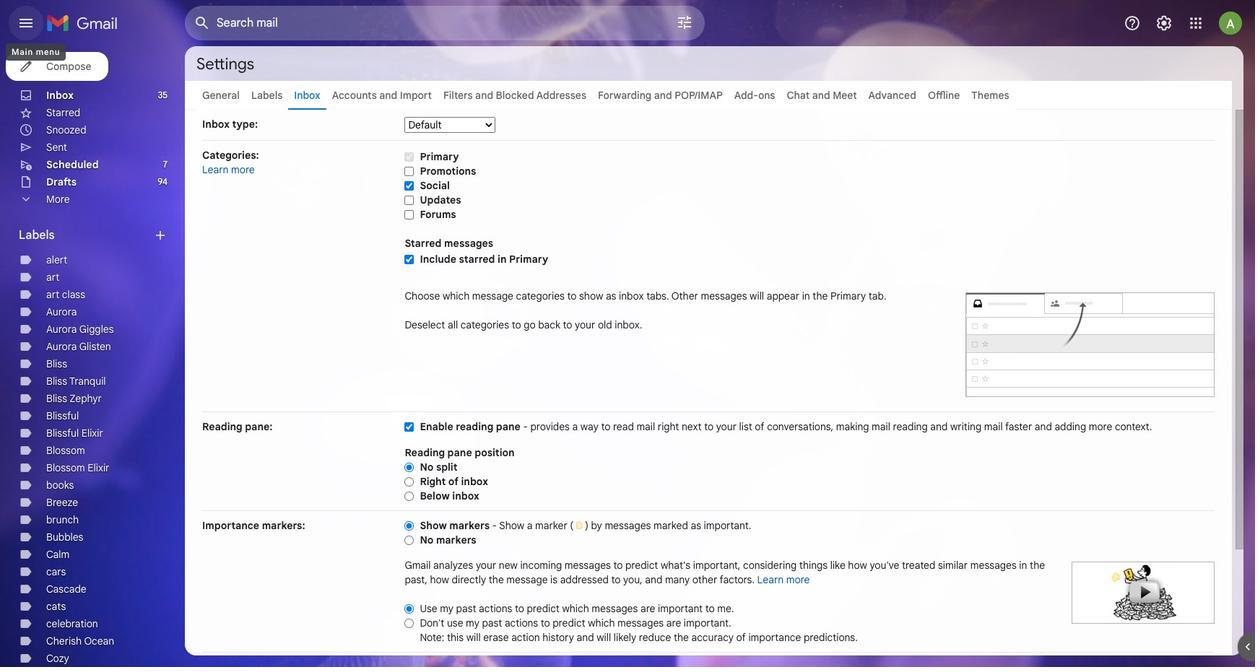 Task type: describe. For each thing, give the bounding box(es) containing it.
2 horizontal spatial will
[[750, 290, 764, 303]]

more button
[[0, 191, 173, 208]]

categories:
[[202, 149, 259, 162]]

0 vertical spatial inbox
[[619, 290, 644, 303]]

blossom elixir
[[46, 462, 109, 475]]

important,
[[693, 559, 741, 572]]

0 vertical spatial which
[[443, 290, 470, 303]]

past inside don't use my past actions to predict which messages are important. note: this will erase action history and will likely reduce the accuracy of importance predictions.
[[482, 617, 502, 630]]

right of inbox
[[420, 475, 488, 488]]

history
[[543, 631, 574, 644]]

gmail image
[[46, 9, 125, 38]]

cherish ocean link
[[46, 635, 114, 648]]

actions inside don't use my past actions to predict which messages are important. note: this will erase action history and will likely reduce the accuracy of importance predictions.
[[505, 617, 538, 630]]

drafts
[[46, 176, 77, 189]]

to inside don't use my past actions to predict which messages are important. note: this will erase action history and will likely reduce the accuracy of importance predictions.
[[541, 617, 550, 630]]

aurora for aurora glisten
[[46, 340, 77, 353]]

brunch link
[[46, 514, 79, 527]]

right
[[658, 420, 679, 433]]

no for no markers
[[420, 534, 434, 547]]

2 reading from the left
[[893, 420, 928, 433]]

0 horizontal spatial primary
[[420, 150, 459, 163]]

writing
[[951, 420, 982, 433]]

starred
[[459, 253, 495, 266]]

calm
[[46, 548, 70, 561]]

alert
[[46, 254, 67, 267]]

elixir for blissful elixir
[[81, 427, 103, 440]]

analyzes
[[433, 559, 473, 572]]

making
[[836, 420, 869, 433]]

1 vertical spatial inbox
[[461, 475, 488, 488]]

labels for labels link
[[251, 89, 283, 102]]

breeze
[[46, 496, 78, 509]]

brunch
[[46, 514, 79, 527]]

)
[[585, 519, 589, 532]]

1 inbox link from the left
[[46, 89, 74, 102]]

compose
[[46, 60, 91, 73]]

add-
[[734, 89, 758, 102]]

and left pop/imap
[[654, 89, 672, 102]]

to right next
[[704, 420, 714, 433]]

advanced search options image
[[670, 8, 699, 37]]

are inside don't use my past actions to predict which messages are important. note: this will erase action history and will likely reduce the accuracy of importance predictions.
[[667, 617, 681, 630]]

similar
[[938, 559, 968, 572]]

forwarding and pop/imap link
[[598, 89, 723, 102]]

glisten
[[79, 340, 111, 353]]

settings image
[[1156, 14, 1173, 32]]

all
[[448, 319, 458, 332]]

starred for starred messages
[[405, 237, 442, 250]]

don't use my past actions to predict which messages are important. note: this will erase action history and will likely reduce the accuracy of importance predictions.
[[420, 617, 858, 644]]

Include starred in Primary checkbox
[[405, 254, 414, 265]]

blossom for blossom link
[[46, 444, 85, 457]]

reading pane:
[[202, 420, 273, 433]]

drafts link
[[46, 176, 77, 189]]

and left import
[[379, 89, 397, 102]]

Use my past actions to predict which messages are important to me. radio
[[405, 604, 414, 615]]

art link
[[46, 271, 59, 284]]

0 horizontal spatial my
[[440, 602, 454, 615]]

other
[[693, 574, 717, 587]]

cherish
[[46, 635, 82, 648]]

1 mail from the left
[[637, 420, 655, 433]]

0 vertical spatial categories
[[516, 290, 565, 303]]

tab.
[[869, 290, 887, 303]]

Right of inbox radio
[[405, 477, 414, 487]]

0 vertical spatial how
[[848, 559, 867, 572]]

2 vertical spatial primary
[[831, 290, 866, 303]]

1 vertical spatial your
[[716, 420, 737, 433]]

labels navigation
[[0, 46, 185, 667]]

me.
[[717, 602, 734, 615]]

general
[[202, 89, 240, 102]]

search mail image
[[189, 10, 215, 36]]

and right filters
[[475, 89, 493, 102]]

importance
[[202, 519, 259, 532]]

1 vertical spatial of
[[448, 475, 459, 488]]

messages up likely on the bottom of page
[[592, 602, 638, 615]]

blissful elixir
[[46, 427, 103, 440]]

learn inside categories: learn more
[[202, 163, 229, 176]]

labels link
[[251, 89, 283, 102]]

bliss zephyr link
[[46, 392, 102, 405]]

conversations,
[[767, 420, 834, 433]]

art class link
[[46, 288, 85, 301]]

1 vertical spatial primary
[[509, 253, 548, 266]]

2 horizontal spatial of
[[755, 420, 765, 433]]

aurora for the aurora link
[[46, 306, 77, 319]]

bubbles
[[46, 531, 83, 544]]

note:
[[420, 631, 444, 644]]

0 vertical spatial actions
[[479, 602, 512, 615]]

1 horizontal spatial as
[[691, 519, 701, 532]]

markers for show
[[449, 519, 490, 532]]

main menu image
[[17, 14, 35, 32]]

the inside don't use my past actions to predict which messages are important. note: this will erase action history and will likely reduce the accuracy of importance predictions.
[[674, 631, 689, 644]]

by
[[591, 519, 602, 532]]

0 horizontal spatial will
[[466, 631, 481, 644]]

0 vertical spatial your
[[575, 319, 595, 332]]

No split radio
[[405, 462, 414, 473]]

and left writing
[[931, 420, 948, 433]]

ons
[[758, 89, 775, 102]]

2 horizontal spatial more
[[1089, 420, 1113, 433]]

position
[[475, 446, 515, 459]]

aurora glisten link
[[46, 340, 111, 353]]

to right way
[[601, 420, 611, 433]]

blossom elixir link
[[46, 462, 109, 475]]

labels heading
[[19, 228, 153, 243]]

important. inside don't use my past actions to predict which messages are important. note: this will erase action history and will likely reduce the accuracy of importance predictions.
[[684, 617, 731, 630]]

0 horizontal spatial as
[[606, 290, 616, 303]]

messages right by
[[605, 519, 651, 532]]

show markers - show a marker (
[[420, 519, 576, 532]]

1 vertical spatial -
[[492, 519, 497, 532]]

themes
[[972, 89, 1010, 102]]

labels for labels heading on the top of page
[[19, 228, 55, 243]]

important
[[658, 602, 703, 615]]

aurora for aurora giggles
[[46, 323, 77, 336]]

blossom for blossom elixir
[[46, 462, 85, 475]]

starred link
[[46, 106, 80, 119]]

art for art class
[[46, 288, 59, 301]]

bliss for bliss tranquil
[[46, 375, 67, 388]]

starred for starred link at the top of page
[[46, 106, 80, 119]]

1 horizontal spatial in
[[802, 290, 810, 303]]

1 reading from the left
[[456, 420, 493, 433]]

aurora glisten
[[46, 340, 111, 353]]

provides
[[531, 420, 570, 433]]

read
[[613, 420, 634, 433]]

themes link
[[972, 89, 1010, 102]]

use
[[420, 602, 438, 615]]

Forums checkbox
[[405, 209, 414, 220]]

faster
[[1005, 420, 1032, 433]]

blissful for blissful elixir
[[46, 427, 79, 440]]

sent
[[46, 141, 67, 154]]

compose button
[[6, 52, 109, 81]]

Primary checkbox
[[405, 152, 414, 162]]

cats
[[46, 600, 66, 613]]

in inside gmail analyzes your new incoming messages to predict what's important, considering things like how you've treated similar messages in the past, how directly the message is addressed to you, and many other factors.
[[1019, 559, 1027, 572]]

promotions
[[420, 165, 476, 178]]

to left show
[[567, 290, 577, 303]]

bliss for the bliss link
[[46, 358, 67, 371]]

list
[[739, 420, 753, 433]]

blissful elixir link
[[46, 427, 103, 440]]

0 vertical spatial past
[[456, 602, 476, 615]]

bliss tranquil link
[[46, 375, 106, 388]]

reduce
[[639, 631, 671, 644]]

Search mail text field
[[217, 16, 636, 30]]

filters and blocked addresses
[[443, 89, 587, 102]]

0 vertical spatial message
[[472, 290, 514, 303]]

and right chat
[[812, 89, 830, 102]]

settings
[[196, 54, 254, 73]]

) by messages marked as important.
[[585, 519, 751, 532]]

to left me.
[[706, 602, 715, 615]]

art for 'art' link
[[46, 271, 59, 284]]

aurora link
[[46, 306, 77, 319]]

way
[[581, 420, 599, 433]]

forwarding
[[598, 89, 652, 102]]

this
[[447, 631, 464, 644]]

new
[[499, 559, 518, 572]]

choose
[[405, 290, 440, 303]]

chat and meet
[[787, 89, 857, 102]]

sent link
[[46, 141, 67, 154]]

menu
[[36, 47, 60, 57]]

advanced
[[869, 89, 917, 102]]

inbox for first inbox link from left
[[46, 89, 74, 102]]

cars link
[[46, 566, 66, 579]]

1 vertical spatial a
[[527, 519, 533, 532]]

things
[[799, 559, 828, 572]]

messages up addressed
[[565, 559, 611, 572]]

scheduled link
[[46, 158, 99, 171]]

inbox.
[[615, 319, 642, 332]]

to left what's
[[614, 559, 623, 572]]

and right faster
[[1035, 420, 1052, 433]]

reading for reading pane position
[[405, 446, 445, 459]]



Task type: vqa. For each thing, say whether or not it's contained in the screenshot.
Cascade link
yes



Task type: locate. For each thing, give the bounding box(es) containing it.
social
[[420, 179, 450, 192]]

7
[[163, 159, 168, 170]]

in right starred
[[498, 253, 507, 266]]

blossom
[[46, 444, 85, 457], [46, 462, 85, 475]]

None radio
[[405, 618, 414, 629]]

categories up "back" at the top of the page
[[516, 290, 565, 303]]

inbox inside labels navigation
[[46, 89, 74, 102]]

bubbles link
[[46, 531, 83, 544]]

more down categories:
[[231, 163, 255, 176]]

0 vertical spatial elixir
[[81, 427, 103, 440]]

which down addressed
[[562, 602, 589, 615]]

aurora giggles
[[46, 323, 114, 336]]

2 horizontal spatial inbox
[[294, 89, 320, 102]]

pane up position
[[496, 420, 521, 433]]

0 horizontal spatial reading
[[456, 420, 493, 433]]

0 vertical spatial important.
[[704, 519, 751, 532]]

0 horizontal spatial reading
[[202, 420, 242, 433]]

2 aurora from the top
[[46, 323, 77, 336]]

2 vertical spatial in
[[1019, 559, 1027, 572]]

1 blissful from the top
[[46, 410, 79, 423]]

0 horizontal spatial -
[[492, 519, 497, 532]]

general link
[[202, 89, 240, 102]]

0 horizontal spatial how
[[430, 574, 449, 587]]

inbox up below inbox
[[461, 475, 488, 488]]

don't
[[420, 617, 444, 630]]

enable
[[420, 420, 453, 433]]

books
[[46, 479, 74, 492]]

Updates checkbox
[[405, 195, 414, 206]]

starred up snoozed link
[[46, 106, 80, 119]]

0 horizontal spatial labels
[[19, 228, 55, 243]]

as
[[606, 290, 616, 303], [691, 519, 701, 532]]

1 horizontal spatial more
[[786, 574, 810, 587]]

past up erase
[[482, 617, 502, 630]]

markers for no
[[436, 534, 476, 547]]

which up likely on the bottom of page
[[588, 617, 615, 630]]

chat
[[787, 89, 810, 102]]

1 vertical spatial no
[[420, 534, 434, 547]]

inbox left type:
[[202, 118, 230, 131]]

add-ons
[[734, 89, 775, 102]]

inbox
[[619, 290, 644, 303], [461, 475, 488, 488], [452, 490, 479, 503]]

my inside don't use my past actions to predict which messages are important. note: this will erase action history and will likely reduce the accuracy of importance predictions.
[[466, 617, 480, 630]]

import
[[400, 89, 432, 102]]

ocean
[[84, 635, 114, 648]]

to up "history"
[[541, 617, 550, 630]]

primary up promotions at the left of page
[[420, 150, 459, 163]]

learn down categories:
[[202, 163, 229, 176]]

labels
[[251, 89, 283, 102], [19, 228, 55, 243]]

actions
[[479, 602, 512, 615], [505, 617, 538, 630]]

1 vertical spatial learn
[[757, 574, 784, 587]]

blossom link
[[46, 444, 85, 457]]

message
[[472, 290, 514, 303], [507, 574, 548, 587]]

reading pane position
[[405, 446, 515, 459]]

and
[[379, 89, 397, 102], [475, 89, 493, 102], [654, 89, 672, 102], [812, 89, 830, 102], [931, 420, 948, 433], [1035, 420, 1052, 433], [645, 574, 663, 587], [577, 631, 594, 644]]

books link
[[46, 479, 74, 492]]

1 vertical spatial actions
[[505, 617, 538, 630]]

meet
[[833, 89, 857, 102]]

more right adding
[[1089, 420, 1113, 433]]

2 blissful from the top
[[46, 427, 79, 440]]

0 vertical spatial pane
[[496, 420, 521, 433]]

1 horizontal spatial inbox
[[202, 118, 230, 131]]

2 vertical spatial bliss
[[46, 392, 67, 405]]

more
[[46, 193, 70, 206]]

right
[[420, 475, 446, 488]]

your left new
[[476, 559, 496, 572]]

actions up action on the bottom left of page
[[505, 617, 538, 630]]

other
[[672, 290, 698, 303]]

0 vertical spatial markers
[[449, 519, 490, 532]]

1 aurora from the top
[[46, 306, 77, 319]]

factors.
[[720, 574, 755, 587]]

inbox down right of inbox
[[452, 490, 479, 503]]

0 vertical spatial learn more link
[[202, 163, 255, 176]]

aurora down the aurora link
[[46, 323, 77, 336]]

marked
[[654, 519, 688, 532]]

2 horizontal spatial your
[[716, 420, 737, 433]]

elixir for blossom elixir
[[88, 462, 109, 475]]

main menu
[[12, 47, 60, 57]]

2 show from the left
[[499, 519, 525, 532]]

include
[[420, 253, 456, 266]]

and right you,
[[645, 574, 663, 587]]

blissful
[[46, 410, 79, 423], [46, 427, 79, 440]]

past up use
[[456, 602, 476, 615]]

a
[[572, 420, 578, 433], [527, 519, 533, 532]]

will left likely on the bottom of page
[[597, 631, 611, 644]]

1 vertical spatial how
[[430, 574, 449, 587]]

0 horizontal spatial in
[[498, 253, 507, 266]]

1 vertical spatial starred
[[405, 237, 442, 250]]

reading up no split
[[405, 446, 445, 459]]

filters
[[443, 89, 473, 102]]

2 vertical spatial more
[[786, 574, 810, 587]]

to up action on the bottom left of page
[[515, 602, 524, 615]]

more inside categories: learn more
[[231, 163, 255, 176]]

None checkbox
[[405, 422, 414, 433]]

inbox up starred link at the top of page
[[46, 89, 74, 102]]

will
[[750, 290, 764, 303], [466, 631, 481, 644], [597, 631, 611, 644]]

back
[[538, 319, 561, 332]]

2 vertical spatial predict
[[553, 617, 586, 630]]

cherish ocean
[[46, 635, 114, 648]]

0 horizontal spatial are
[[641, 602, 655, 615]]

what's
[[661, 559, 691, 572]]

0 horizontal spatial pane
[[448, 446, 472, 459]]

2 vertical spatial of
[[736, 631, 746, 644]]

important. up accuracy
[[684, 617, 731, 630]]

messages up starred
[[444, 237, 493, 250]]

message down include starred in primary
[[472, 290, 514, 303]]

Social checkbox
[[405, 180, 414, 191]]

2 vertical spatial inbox
[[452, 490, 479, 503]]

2 bliss from the top
[[46, 375, 67, 388]]

support image
[[1124, 14, 1141, 32]]

1 horizontal spatial primary
[[509, 253, 548, 266]]

1 vertical spatial elixir
[[88, 462, 109, 475]]

more down the things
[[786, 574, 810, 587]]

1 horizontal spatial mail
[[872, 420, 891, 433]]

bliss down the bliss link
[[46, 375, 67, 388]]

1 art from the top
[[46, 271, 59, 284]]

bliss up bliss tranquil link
[[46, 358, 67, 371]]

1 vertical spatial predict
[[527, 602, 560, 615]]

0 vertical spatial of
[[755, 420, 765, 433]]

and inside gmail analyzes your new incoming messages to predict what's important, considering things like how you've treated similar messages in the past, how directly the message is addressed to you, and many other factors.
[[645, 574, 663, 587]]

inbox for inbox type:
[[202, 118, 230, 131]]

cozy link
[[46, 652, 69, 665]]

labels up "alert" link
[[19, 228, 55, 243]]

no for no split
[[420, 461, 434, 474]]

deselect all categories to go back to your old inbox.
[[405, 319, 642, 332]]

learn down considering
[[757, 574, 784, 587]]

aurora down art class
[[46, 306, 77, 319]]

1 vertical spatial art
[[46, 288, 59, 301]]

zephyr
[[70, 392, 102, 405]]

of right accuracy
[[736, 631, 746, 644]]

cars
[[46, 566, 66, 579]]

0 horizontal spatial past
[[456, 602, 476, 615]]

1 vertical spatial reading
[[405, 446, 445, 459]]

type:
[[232, 118, 258, 131]]

0 horizontal spatial learn more link
[[202, 163, 255, 176]]

elixir up blossom link
[[81, 427, 103, 440]]

0 vertical spatial blissful
[[46, 410, 79, 423]]

will left 'appear'
[[750, 290, 764, 303]]

no right no markers radio
[[420, 534, 434, 547]]

message down incoming
[[507, 574, 548, 587]]

2 horizontal spatial primary
[[831, 290, 866, 303]]

0 vertical spatial learn
[[202, 163, 229, 176]]

starred inside labels navigation
[[46, 106, 80, 119]]

1 horizontal spatial learn more link
[[757, 574, 810, 587]]

messages up reduce
[[618, 617, 664, 630]]

1 bliss from the top
[[46, 358, 67, 371]]

art down "alert"
[[46, 271, 59, 284]]

1 horizontal spatial inbox link
[[294, 89, 320, 102]]

1 horizontal spatial pane
[[496, 420, 521, 433]]

snoozed link
[[46, 124, 86, 137]]

primary left tab.
[[831, 290, 866, 303]]

2 vertical spatial your
[[476, 559, 496, 572]]

actions up erase
[[479, 602, 512, 615]]

bliss for bliss zephyr
[[46, 392, 67, 405]]

addresses
[[537, 89, 587, 102]]

0 vertical spatial blossom
[[46, 444, 85, 457]]

1 horizontal spatial your
[[575, 319, 595, 332]]

reading left pane:
[[202, 420, 242, 433]]

reading left writing
[[893, 420, 928, 433]]

chat and meet link
[[787, 89, 857, 102]]

0 vertical spatial are
[[641, 602, 655, 615]]

past,
[[405, 574, 428, 587]]

messages right similar
[[971, 559, 1017, 572]]

mail left faster
[[984, 420, 1003, 433]]

accounts
[[332, 89, 377, 102]]

0 horizontal spatial categories
[[461, 319, 509, 332]]

blissful down bliss zephyr link
[[46, 410, 79, 423]]

2 mail from the left
[[872, 420, 891, 433]]

show
[[420, 519, 447, 532], [499, 519, 525, 532]]

Below inbox radio
[[405, 491, 414, 502]]

blissful for blissful link
[[46, 410, 79, 423]]

No markers radio
[[405, 535, 414, 546]]

your left list
[[716, 420, 737, 433]]

learn more link down categories:
[[202, 163, 255, 176]]

will right 'this'
[[466, 631, 481, 644]]

below
[[420, 490, 450, 503]]

0 vertical spatial -
[[523, 420, 528, 433]]

message inside gmail analyzes your new incoming messages to predict what's important, considering things like how you've treated similar messages in the past, how directly the message is addressed to you, and many other factors.
[[507, 574, 548, 587]]

1 horizontal spatial learn
[[757, 574, 784, 587]]

0 vertical spatial a
[[572, 420, 578, 433]]

0 horizontal spatial inbox
[[46, 89, 74, 102]]

2 vertical spatial aurora
[[46, 340, 77, 353]]

reading
[[456, 420, 493, 433], [893, 420, 928, 433]]

1 horizontal spatial categories
[[516, 290, 565, 303]]

which inside don't use my past actions to predict which messages are important. note: this will erase action history and will likely reduce the accuracy of importance predictions.
[[588, 617, 615, 630]]

0 vertical spatial as
[[606, 290, 616, 303]]

accounts and import link
[[332, 89, 432, 102]]

elixir down blissful elixir on the left of the page
[[88, 462, 109, 475]]

predictions.
[[804, 631, 858, 644]]

your left old
[[575, 319, 595, 332]]

important. up important,
[[704, 519, 751, 532]]

reading for reading pane:
[[202, 420, 242, 433]]

1 vertical spatial labels
[[19, 228, 55, 243]]

predict
[[626, 559, 658, 572], [527, 602, 560, 615], [553, 617, 586, 630]]

to left you,
[[612, 574, 621, 587]]

3 mail from the left
[[984, 420, 1003, 433]]

and inside don't use my past actions to predict which messages are important. note: this will erase action history and will likely reduce the accuracy of importance predictions.
[[577, 631, 594, 644]]

cats link
[[46, 600, 66, 613]]

and right "history"
[[577, 631, 594, 644]]

in right similar
[[1019, 559, 1027, 572]]

are down important at right bottom
[[667, 617, 681, 630]]

0 vertical spatial aurora
[[46, 306, 77, 319]]

learn more
[[757, 574, 810, 587]]

None search field
[[185, 6, 705, 40]]

3 aurora from the top
[[46, 340, 77, 353]]

primary right starred
[[509, 253, 548, 266]]

split
[[436, 461, 458, 474]]

as right marked
[[691, 519, 701, 532]]

predict inside gmail analyzes your new incoming messages to predict what's important, considering things like how you've treated similar messages in the past, how directly the message is addressed to you, and many other factors.
[[626, 559, 658, 572]]

1 vertical spatial markers
[[436, 534, 476, 547]]

1 vertical spatial categories
[[461, 319, 509, 332]]

2 no from the top
[[420, 534, 434, 547]]

blossom down blissful elixir on the left of the page
[[46, 444, 85, 457]]

blissful down blissful link
[[46, 427, 79, 440]]

inbox for first inbox link from right
[[294, 89, 320, 102]]

offline
[[928, 89, 960, 102]]

predict inside don't use my past actions to predict which messages are important. note: this will erase action history and will likely reduce the accuracy of importance predictions.
[[553, 617, 586, 630]]

predict down use my past actions to predict which messages are important to me.
[[553, 617, 586, 630]]

inbox link right labels link
[[294, 89, 320, 102]]

0 horizontal spatial starred
[[46, 106, 80, 119]]

2 inbox link from the left
[[294, 89, 320, 102]]

None radio
[[405, 521, 414, 531]]

Promotions checkbox
[[405, 166, 414, 177]]

1 horizontal spatial show
[[499, 519, 525, 532]]

labels up type:
[[251, 89, 283, 102]]

0 vertical spatial bliss
[[46, 358, 67, 371]]

labels inside labels navigation
[[19, 228, 55, 243]]

to left "go"
[[512, 319, 521, 332]]

1 horizontal spatial -
[[523, 420, 528, 433]]

your inside gmail analyzes your new incoming messages to predict what's important, considering things like how you've treated similar messages in the past, how directly the message is addressed to you, and many other factors.
[[476, 559, 496, 572]]

1 vertical spatial message
[[507, 574, 548, 587]]

0 vertical spatial more
[[231, 163, 255, 176]]

of inside don't use my past actions to predict which messages are important. note: this will erase action history and will likely reduce the accuracy of importance predictions.
[[736, 631, 746, 644]]

1 vertical spatial past
[[482, 617, 502, 630]]

0 vertical spatial reading
[[202, 420, 242, 433]]

to right "back" at the top of the page
[[563, 319, 572, 332]]

add-ons link
[[734, 89, 775, 102]]

important.
[[704, 519, 751, 532], [684, 617, 731, 630]]

updates
[[420, 194, 461, 207]]

1 vertical spatial which
[[562, 602, 589, 615]]

in right 'appear'
[[802, 290, 810, 303]]

inbox right labels link
[[294, 89, 320, 102]]

link to an instructional video for priority inbox image
[[1072, 562, 1215, 624]]

learn more link down considering
[[757, 574, 810, 587]]

your
[[575, 319, 595, 332], [716, 420, 737, 433], [476, 559, 496, 572]]

0 horizontal spatial more
[[231, 163, 255, 176]]

predict up you,
[[626, 559, 658, 572]]

3 bliss from the top
[[46, 392, 67, 405]]

next
[[682, 420, 702, 433]]

messages right other
[[701, 290, 747, 303]]

my up use
[[440, 602, 454, 615]]

0 vertical spatial art
[[46, 271, 59, 284]]

treated
[[902, 559, 936, 572]]

1 horizontal spatial a
[[572, 420, 578, 433]]

elixir
[[81, 427, 103, 440], [88, 462, 109, 475]]

is
[[550, 574, 558, 587]]

learn
[[202, 163, 229, 176], [757, 574, 784, 587]]

1 horizontal spatial labels
[[251, 89, 283, 102]]

0 vertical spatial starred
[[46, 106, 80, 119]]

1 blossom from the top
[[46, 444, 85, 457]]

mail right making
[[872, 420, 891, 433]]

forwarding and pop/imap
[[598, 89, 723, 102]]

pane up split
[[448, 446, 472, 459]]

1 horizontal spatial reading
[[893, 420, 928, 433]]

show left marker
[[499, 519, 525, 532]]

as right show
[[606, 290, 616, 303]]

cozy
[[46, 652, 69, 665]]

1 horizontal spatial reading
[[405, 446, 445, 459]]

0 horizontal spatial your
[[476, 559, 496, 572]]

1 vertical spatial learn more link
[[757, 574, 810, 587]]

1 vertical spatial important.
[[684, 617, 731, 630]]

how right like on the right bottom of page
[[848, 559, 867, 572]]

art down 'art' link
[[46, 288, 59, 301]]

snoozed
[[46, 124, 86, 137]]

no up right
[[420, 461, 434, 474]]

bliss zephyr
[[46, 392, 102, 405]]

0 vertical spatial my
[[440, 602, 454, 615]]

reading up reading pane position
[[456, 420, 493, 433]]

2 blossom from the top
[[46, 462, 85, 475]]

1 no from the top
[[420, 461, 434, 474]]

2 art from the top
[[46, 288, 59, 301]]

pane:
[[245, 420, 273, 433]]

- left marker
[[492, 519, 497, 532]]

of up below inbox
[[448, 475, 459, 488]]

mail right read
[[637, 420, 655, 433]]

0 vertical spatial primary
[[420, 150, 459, 163]]

reading
[[202, 420, 242, 433], [405, 446, 445, 459]]

1 horizontal spatial how
[[848, 559, 867, 572]]

- left provides
[[523, 420, 528, 433]]

1 vertical spatial blossom
[[46, 462, 85, 475]]

art class
[[46, 288, 85, 301]]

1 vertical spatial bliss
[[46, 375, 67, 388]]

aurora up the bliss link
[[46, 340, 77, 353]]

messages inside don't use my past actions to predict which messages are important. note: this will erase action history and will likely reduce the accuracy of importance predictions.
[[618, 617, 664, 630]]

inbox link up starred link at the top of page
[[46, 89, 74, 102]]

1 horizontal spatial will
[[597, 631, 611, 644]]

-
[[523, 420, 528, 433], [492, 519, 497, 532]]

1 show from the left
[[420, 519, 447, 532]]

bliss up blissful link
[[46, 392, 67, 405]]

are up don't use my past actions to predict which messages are important. note: this will erase action history and will likely reduce the accuracy of importance predictions.
[[641, 602, 655, 615]]

main
[[12, 47, 33, 57]]

0 vertical spatial labels
[[251, 89, 283, 102]]

inbox link
[[46, 89, 74, 102], [294, 89, 320, 102]]

0 horizontal spatial show
[[420, 519, 447, 532]]

in
[[498, 253, 507, 266], [802, 290, 810, 303], [1019, 559, 1027, 572]]



